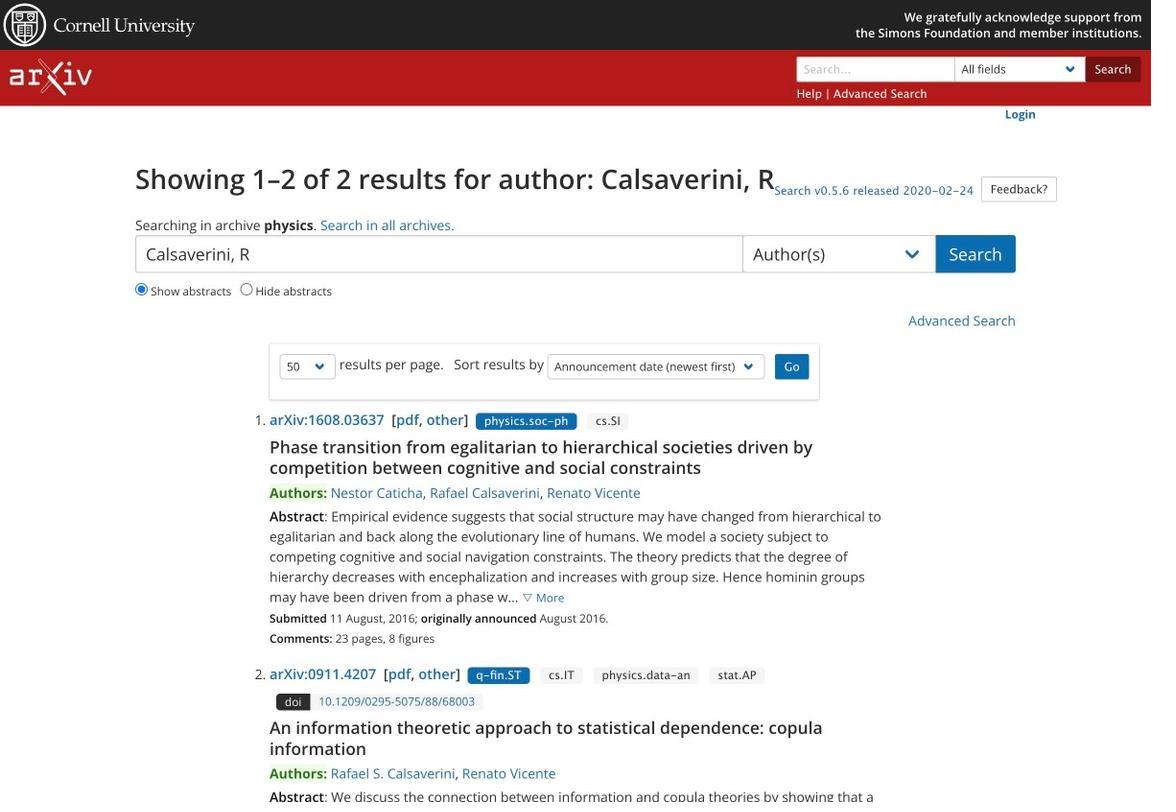 Task type: describe. For each thing, give the bounding box(es) containing it.
user menu navigation
[[115, 106, 1037, 123]]

arxiv logo image
[[10, 59, 92, 96]]

Search term or terms text field
[[797, 56, 956, 82]]

cornell university image
[[3, 3, 195, 46]]



Task type: locate. For each thing, give the bounding box(es) containing it.
banner
[[0, 0, 1152, 50]]

None radio
[[135, 283, 148, 296], [240, 283, 253, 296], [135, 283, 148, 296], [240, 283, 253, 296]]

Search term... text field
[[135, 235, 744, 273]]



